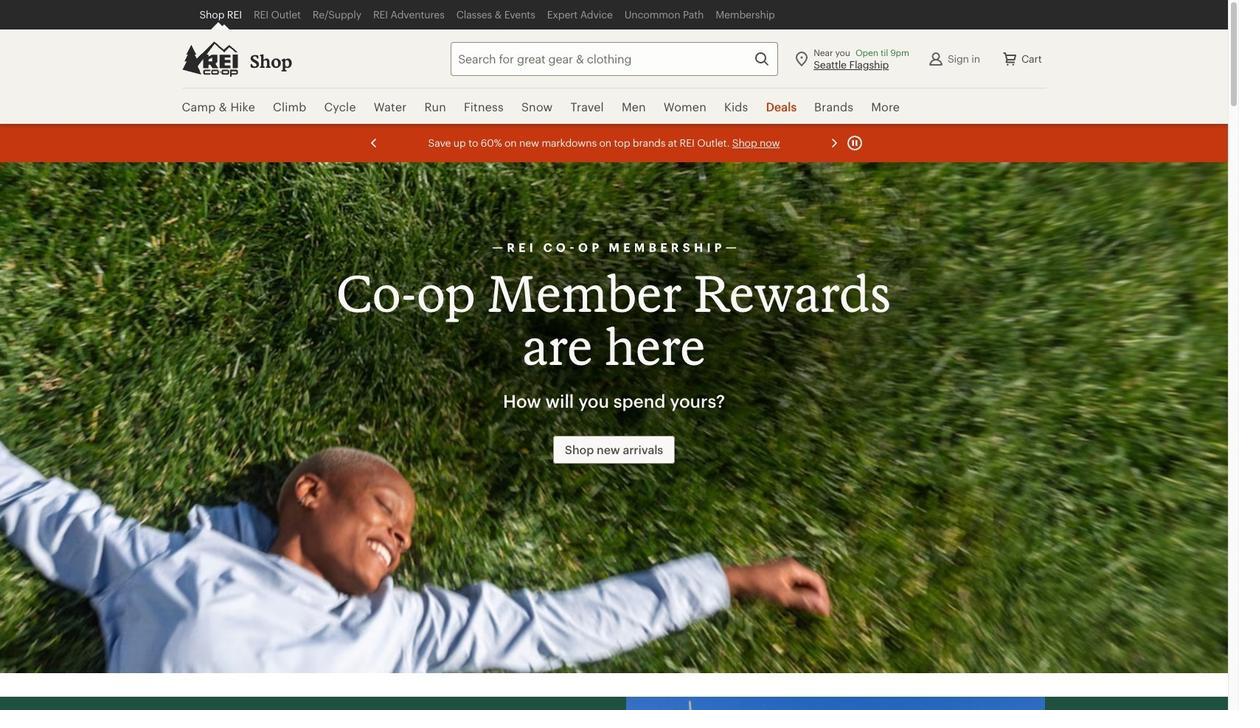 Task type: locate. For each thing, give the bounding box(es) containing it.
search image
[[753, 50, 771, 68]]

shopping cart is empty image
[[1001, 50, 1019, 68]]

promotional messages marquee
[[0, 124, 1228, 162]]

None search field
[[424, 42, 778, 76]]

pause banner message scrolling image
[[846, 134, 864, 152]]

banner
[[0, 0, 1228, 125]]

take a hike! image
[[590, 700, 705, 710]]

a smiling person lying on grass. this looks like a good day. image
[[0, 162, 1228, 674]]

None field
[[451, 42, 778, 76]]



Task type: vqa. For each thing, say whether or not it's contained in the screenshot.
/
no



Task type: describe. For each thing, give the bounding box(es) containing it.
next message image
[[825, 134, 843, 152]]

previous message image
[[365, 134, 383, 152]]

two people walk through a field of flowers image
[[626, 697, 1045, 710]]

Search for great gear & clothing text field
[[451, 42, 778, 76]]

r e i co-op membership image
[[491, 243, 737, 253]]

rei co-op, go to rei.com home page image
[[182, 41, 238, 76]]



